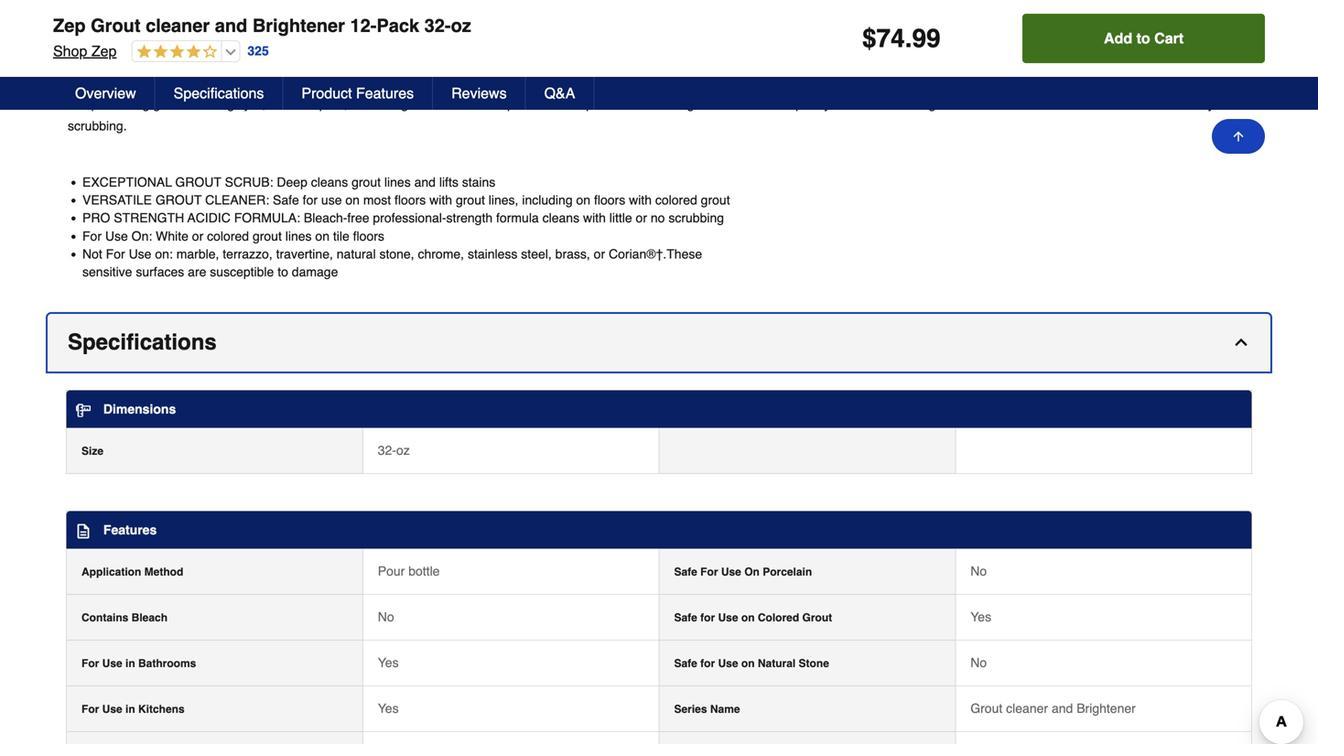 Task type: vqa. For each thing, say whether or not it's contained in the screenshot.


Task type: locate. For each thing, give the bounding box(es) containing it.
to down travertine,
[[278, 265, 288, 279]]

0 vertical spatial specifications
[[174, 85, 264, 102]]

2 vertical spatial or
[[594, 247, 605, 261]]

1 horizontal spatial 32-
[[425, 15, 451, 36]]

series name
[[674, 703, 740, 716]]

tile up natural
[[333, 229, 350, 243]]

or left no
[[636, 211, 647, 225]]

reviews button
[[433, 77, 526, 110]]

1 horizontal spatial features
[[356, 85, 414, 102]]

0 vertical spatial no
[[971, 564, 987, 579]]

1 vertical spatial strength
[[446, 211, 493, 225]]

use left "kitchens"
[[102, 703, 122, 716]]

colored down acidic
[[207, 229, 249, 243]]

for up series name
[[701, 657, 715, 670]]

safe down safe for use on porcelain
[[674, 612, 698, 624]]

0 vertical spatial and
[[215, 15, 247, 36]]

exceptional grout scrub: deep cleans grout lines and lifts stains versatile grout cleaner: safe for use on most floors with grout lines, including on floors with colored grout pro strength acidic formula: bleach-free professional-strength formula cleans with little or no scrubbing for use on: white or colored grout lines on tile floors not for use on: marble, terrazzo, travertine, natural stone, chrome, stainless steel, brass, or corian®†.these sensitive surfaces are susceptible to damage
[[82, 175, 730, 279]]

1 vertical spatial features
[[103, 523, 157, 537]]

grout up scrubbing
[[701, 193, 730, 207]]

1 vertical spatial specifications
[[68, 330, 217, 355]]

0 horizontal spatial deep
[[68, 97, 98, 111]]

0 vertical spatial strength
[[659, 97, 705, 111]]

1 horizontal spatial or
[[594, 247, 605, 261]]

2 vertical spatial and
[[1052, 701, 1073, 716]]

grout right stained
[[929, 97, 958, 111]]

0 horizontal spatial oz
[[396, 443, 410, 458]]

little
[[610, 211, 632, 225]]

1 vertical spatial 32-
[[378, 443, 396, 458]]

to inside exceptional grout scrub: deep cleans grout lines and lifts stains versatile grout cleaner: safe for use on most floors with grout lines, including on floors with colored grout pro strength acidic formula: bleach-free professional-strength formula cleans with little or no scrubbing for use on: white or colored grout lines on tile floors not for use on: marble, terrazzo, travertine, natural stone, chrome, stainless steel, brass, or corian®†.these sensitive surfaces are susceptible to damage
[[278, 265, 288, 279]]

surfaces
[[136, 265, 184, 279]]

but
[[351, 97, 369, 111]]

1 vertical spatial specifications button
[[48, 314, 1271, 372]]

specifications up dimensions
[[68, 330, 217, 355]]

natural
[[337, 247, 376, 261]]

specifications button
[[155, 77, 283, 110], [48, 314, 1271, 372]]

0 vertical spatial tile
[[1009, 97, 1026, 111]]

lift
[[470, 97, 482, 111]]

4.3 stars image
[[132, 44, 217, 61]]

strength down stains
[[446, 211, 493, 225]]

formula right acidic at the top of page
[[745, 97, 788, 111]]

pour
[[378, 564, 405, 579]]

1 horizontal spatial strength
[[659, 97, 705, 111]]

formula down lines,
[[496, 211, 539, 225]]

lines right stained
[[962, 97, 988, 111]]

1 horizontal spatial deep
[[277, 175, 307, 189]]

lines up most
[[384, 175, 411, 189]]

safe up series
[[674, 657, 698, 670]]

.
[[905, 24, 912, 53]]

0 horizontal spatial tile
[[333, 229, 350, 243]]

lines
[[962, 97, 988, 111], [384, 175, 411, 189], [285, 229, 312, 243]]

safe for use on natural stone
[[674, 657, 829, 670]]

1 vertical spatial grout
[[802, 612, 832, 624]]

1 horizontal spatial formula
[[745, 97, 788, 111]]

strength left acidic at the top of page
[[659, 97, 705, 111]]

for
[[301, 97, 316, 111], [1162, 97, 1177, 111], [303, 193, 318, 207], [701, 612, 715, 624], [701, 657, 715, 670]]

1 horizontal spatial oz
[[451, 15, 471, 36]]

2 horizontal spatial with
[[629, 193, 652, 207]]

32-oz
[[378, 443, 410, 458]]

oz
[[451, 15, 471, 36], [396, 443, 410, 458]]

on inside "deep cleaning grout is a tough job, even for pros, but strong acids can lift deep stains. this professional strength acidic formula quickly restores stained grout lines on tile floors without the need for heavy scrubbing."
[[992, 97, 1006, 111]]

deep up scrubbing.
[[68, 97, 98, 111]]

with up no
[[629, 193, 652, 207]]

cleaner:
[[205, 193, 269, 207]]

0 horizontal spatial or
[[192, 229, 203, 243]]

safe up "formula:"
[[273, 193, 299, 207]]

cleaner
[[146, 15, 210, 36], [1006, 701, 1048, 716]]

1 horizontal spatial to
[[1137, 30, 1151, 47]]

0 vertical spatial to
[[1137, 30, 1151, 47]]

floors up little
[[594, 193, 625, 207]]

1 horizontal spatial cleaner
[[1006, 701, 1048, 716]]

no
[[651, 211, 665, 225]]

shop
[[53, 43, 87, 60]]

for down safe for use on porcelain
[[701, 612, 715, 624]]

1 horizontal spatial grout
[[802, 612, 832, 624]]

deep right scrub:
[[277, 175, 307, 189]]

or up marble, on the left top of page
[[192, 229, 203, 243]]

2 vertical spatial yes
[[378, 701, 399, 716]]

add to cart button
[[1023, 14, 1265, 63]]

1 vertical spatial zep
[[91, 43, 117, 60]]

0 vertical spatial in
[[125, 657, 135, 670]]

grout
[[175, 175, 221, 189], [156, 193, 202, 207]]

tile left the without on the top of page
[[1009, 97, 1026, 111]]

acids
[[412, 97, 442, 111]]

$
[[862, 24, 877, 53]]

and inside exceptional grout scrub: deep cleans grout lines and lifts stains versatile grout cleaner: safe for use on most floors with grout lines, including on floors with colored grout pro strength acidic formula: bleach-free professional-strength formula cleans with little or no scrubbing for use on: white or colored grout lines on tile floors not for use on: marble, terrazzo, travertine, natural stone, chrome, stainless steel, brass, or corian®†.these sensitive surfaces are susceptible to damage
[[414, 175, 436, 189]]

use
[[321, 193, 342, 207]]

floors left the without on the top of page
[[1029, 97, 1061, 111]]

1 horizontal spatial cleans
[[543, 211, 580, 225]]

lines inside "deep cleaning grout is a tough job, even for pros, but strong acids can lift deep stains. this professional strength acidic formula quickly restores stained grout lines on tile floors without the need for heavy scrubbing."
[[962, 97, 988, 111]]

without
[[1064, 97, 1105, 111]]

deep inside exceptional grout scrub: deep cleans grout lines and lifts stains versatile grout cleaner: safe for use on most floors with grout lines, including on floors with colored grout pro strength acidic formula: bleach-free professional-strength formula cleans with little or no scrubbing for use on: white or colored grout lines on tile floors not for use on: marble, terrazzo, travertine, natural stone, chrome, stainless steel, brass, or corian®†.these sensitive surfaces are susceptible to damage
[[277, 175, 307, 189]]

lines,
[[489, 193, 519, 207]]

in left "kitchens"
[[125, 703, 135, 716]]

grout left the is
[[153, 97, 182, 111]]

zep up shop
[[53, 15, 86, 36]]

2 vertical spatial grout
[[971, 701, 1003, 716]]

scrubbing
[[669, 211, 724, 225]]

for
[[82, 229, 102, 243], [106, 247, 125, 261], [701, 566, 718, 579], [81, 657, 99, 670], [81, 703, 99, 716]]

1 horizontal spatial tile
[[1009, 97, 1026, 111]]

method
[[144, 566, 183, 579]]

specifications
[[174, 85, 264, 102], [68, 330, 217, 355]]

1 vertical spatial and
[[414, 175, 436, 189]]

use up name
[[718, 657, 738, 670]]

0 horizontal spatial zep
[[53, 15, 86, 36]]

floors down free
[[353, 229, 384, 243]]

1 vertical spatial to
[[278, 265, 288, 279]]

deep cleaning grout is a tough job, even for pros, but strong acids can lift deep stains. this professional strength acidic formula quickly restores stained grout lines on tile floors without the need for heavy scrubbing.
[[68, 97, 1215, 133]]

2 vertical spatial lines
[[285, 229, 312, 243]]

0 vertical spatial or
[[636, 211, 647, 225]]

1 vertical spatial in
[[125, 703, 135, 716]]

acidic
[[187, 211, 231, 225]]

safe left on
[[674, 566, 698, 579]]

safe for yes
[[674, 657, 698, 670]]

pros,
[[319, 97, 348, 111]]

32-
[[425, 15, 451, 36], [378, 443, 396, 458]]

features
[[356, 85, 414, 102], [103, 523, 157, 537]]

specifications button down the 325
[[155, 77, 283, 110]]

cleans up the 'use'
[[311, 175, 348, 189]]

1 vertical spatial brightener
[[1077, 701, 1136, 716]]

to right add
[[1137, 30, 1151, 47]]

1 vertical spatial formula
[[496, 211, 539, 225]]

1 horizontal spatial lines
[[384, 175, 411, 189]]

or right brass,
[[594, 247, 605, 261]]

1 vertical spatial yes
[[378, 656, 399, 670]]

tile
[[1009, 97, 1026, 111], [333, 229, 350, 243]]

including
[[522, 193, 573, 207]]

and
[[215, 15, 247, 36], [414, 175, 436, 189], [1052, 701, 1073, 716]]

0 vertical spatial brightener
[[253, 15, 345, 36]]

0 vertical spatial features
[[356, 85, 414, 102]]

stone,
[[379, 247, 414, 261]]

specifications button down corian®†.these
[[48, 314, 1271, 372]]

specifications down the 325
[[174, 85, 264, 102]]

grout up acidic
[[175, 175, 221, 189]]

formula
[[745, 97, 788, 111], [496, 211, 539, 225]]

with down lifts
[[430, 193, 452, 207]]

with
[[430, 193, 452, 207], [629, 193, 652, 207], [583, 211, 606, 225]]

0 vertical spatial cleaner
[[146, 15, 210, 36]]

grout cleaner and brightener
[[971, 701, 1136, 716]]

1 vertical spatial deep
[[277, 175, 307, 189]]

in left bathrooms
[[125, 657, 135, 670]]

0 vertical spatial deep
[[68, 97, 98, 111]]

0 vertical spatial formula
[[745, 97, 788, 111]]

scrub:
[[225, 175, 273, 189]]

stains
[[462, 175, 496, 189]]

product features button
[[283, 77, 433, 110]]

0 horizontal spatial with
[[430, 193, 452, 207]]

0 vertical spatial lines
[[962, 97, 988, 111]]

overview button up scrubbing.
[[57, 77, 155, 110]]

0 horizontal spatial features
[[103, 523, 157, 537]]

to
[[1137, 30, 1151, 47], [278, 265, 288, 279]]

0 horizontal spatial grout
[[91, 15, 141, 36]]

on:
[[155, 247, 173, 261]]

colored
[[655, 193, 697, 207], [207, 229, 249, 243]]

colored up no
[[655, 193, 697, 207]]

grout down "formula:"
[[253, 229, 282, 243]]

grout up strength
[[156, 193, 202, 207]]

brightener
[[253, 15, 345, 36], [1077, 701, 1136, 716]]

lifts
[[439, 175, 459, 189]]

1 horizontal spatial brightener
[[1077, 701, 1136, 716]]

0 horizontal spatial colored
[[207, 229, 249, 243]]

safe for no
[[674, 612, 698, 624]]

0 vertical spatial colored
[[655, 193, 697, 207]]

overview up cleaning
[[68, 32, 165, 58]]

0 horizontal spatial lines
[[285, 229, 312, 243]]

overview button
[[48, 17, 1271, 75], [57, 77, 155, 110]]

formula inside "deep cleaning grout is a tough job, even for pros, but strong acids can lift deep stains. this professional strength acidic formula quickly restores stained grout lines on tile floors without the need for heavy scrubbing."
[[745, 97, 788, 111]]

1 vertical spatial tile
[[333, 229, 350, 243]]

on:
[[132, 229, 152, 243]]

on left "colored"
[[741, 612, 755, 624]]

0 vertical spatial grout
[[91, 15, 141, 36]]

cleans down the "including"
[[543, 211, 580, 225]]

0 horizontal spatial formula
[[496, 211, 539, 225]]

overview up scrubbing.
[[75, 85, 136, 102]]

zep right shop
[[91, 43, 117, 60]]

lines up travertine,
[[285, 229, 312, 243]]

on down bleach- on the top of page
[[315, 229, 330, 243]]

on left the without on the top of page
[[992, 97, 1006, 111]]

0 horizontal spatial strength
[[446, 211, 493, 225]]

overview button up professional
[[48, 17, 1271, 75]]

2 in from the top
[[125, 703, 135, 716]]

0 horizontal spatial brightener
[[253, 15, 345, 36]]

for right need
[[1162, 97, 1177, 111]]

1 vertical spatial oz
[[396, 443, 410, 458]]

cleans
[[311, 175, 348, 189], [543, 211, 580, 225]]

for left the 'use'
[[303, 193, 318, 207]]

strength
[[659, 97, 705, 111], [446, 211, 493, 225]]

0 horizontal spatial to
[[278, 265, 288, 279]]

1 vertical spatial colored
[[207, 229, 249, 243]]

tile inside exceptional grout scrub: deep cleans grout lines and lifts stains versatile grout cleaner: safe for use on most floors with grout lines, including on floors with colored grout pro strength acidic formula: bleach-free professional-strength formula cleans with little or no scrubbing for use on: white or colored grout lines on tile floors not for use on: marble, terrazzo, travertine, natural stone, chrome, stainless steel, brass, or corian®†.these sensitive surfaces are susceptible to damage
[[333, 229, 350, 243]]

safe for use on colored grout
[[674, 612, 832, 624]]

stone
[[799, 657, 829, 670]]

1 horizontal spatial and
[[414, 175, 436, 189]]

1 in from the top
[[125, 657, 135, 670]]

bathrooms
[[138, 657, 196, 670]]

deep
[[68, 97, 98, 111], [277, 175, 307, 189]]

stained
[[884, 97, 925, 111]]

0 vertical spatial zep
[[53, 15, 86, 36]]

0 horizontal spatial cleans
[[311, 175, 348, 189]]

kitchens
[[138, 703, 185, 716]]

1 vertical spatial or
[[192, 229, 203, 243]]

product features
[[302, 85, 414, 102]]

q&a
[[544, 85, 575, 102]]

2 vertical spatial no
[[971, 656, 987, 670]]

1 vertical spatial cleaner
[[1006, 701, 1048, 716]]

grout
[[153, 97, 182, 111], [929, 97, 958, 111], [352, 175, 381, 189], [456, 193, 485, 207], [701, 193, 730, 207], [253, 229, 282, 243]]

is
[[186, 97, 195, 111]]

cleaning
[[102, 97, 150, 111]]

2 horizontal spatial and
[[1052, 701, 1073, 716]]

with left little
[[583, 211, 606, 225]]

strong
[[373, 97, 408, 111]]

use left on:
[[105, 229, 128, 243]]

2 horizontal spatial lines
[[962, 97, 988, 111]]

0 vertical spatial yes
[[971, 610, 992, 624]]



Task type: describe. For each thing, give the bounding box(es) containing it.
bleach
[[132, 612, 168, 624]]

marble,
[[176, 247, 219, 261]]

0 vertical spatial specifications button
[[155, 77, 283, 110]]

professional
[[586, 97, 655, 111]]

for use in kitchens
[[81, 703, 185, 716]]

most
[[363, 193, 391, 207]]

contains
[[81, 612, 128, 624]]

0 vertical spatial cleans
[[311, 175, 348, 189]]

product
[[302, 85, 352, 102]]

0 horizontal spatial 32-
[[378, 443, 396, 458]]

0 vertical spatial overview
[[68, 32, 165, 58]]

for down for use in bathrooms
[[81, 703, 99, 716]]

for up sensitive
[[106, 247, 125, 261]]

dimensions
[[103, 402, 176, 417]]

tile inside "deep cleaning grout is a tough job, even for pros, but strong acids can lift deep stains. this professional strength acidic formula quickly restores stained grout lines on tile floors without the need for heavy scrubbing."
[[1009, 97, 1026, 111]]

use down safe for use on porcelain
[[718, 612, 738, 624]]

in for no
[[125, 657, 135, 670]]

yes for grout cleaner and brightener
[[378, 701, 399, 716]]

stains.
[[518, 97, 555, 111]]

tough
[[210, 97, 242, 111]]

name
[[710, 703, 740, 716]]

for use in bathrooms
[[81, 657, 196, 670]]

contains bleach
[[81, 612, 168, 624]]

to inside add to cart button
[[1137, 30, 1151, 47]]

porcelain
[[763, 566, 812, 579]]

safe for use on porcelain
[[674, 566, 812, 579]]

for inside exceptional grout scrub: deep cleans grout lines and lifts stains versatile grout cleaner: safe for use on most floors with grout lines, including on floors with colored grout pro strength acidic formula: bleach-free professional-strength formula cleans with little or no scrubbing for use on: white or colored grout lines on tile floors not for use on: marble, terrazzo, travertine, natural stone, chrome, stainless steel, brass, or corian®†.these sensitive surfaces are susceptible to damage
[[303, 193, 318, 207]]

2 horizontal spatial or
[[636, 211, 647, 225]]

0 horizontal spatial cleaner
[[146, 15, 210, 36]]

use down on:
[[129, 247, 151, 261]]

safe inside exceptional grout scrub: deep cleans grout lines and lifts stains versatile grout cleaner: safe for use on most floors with grout lines, including on floors with colored grout pro strength acidic formula: bleach-free professional-strength formula cleans with little or no scrubbing for use on: white or colored grout lines on tile floors not for use on: marble, terrazzo, travertine, natural stone, chrome, stainless steel, brass, or corian®†.these sensitive surfaces are susceptible to damage
[[273, 193, 299, 207]]

1 vertical spatial cleans
[[543, 211, 580, 225]]

pack
[[377, 15, 419, 36]]

formula:
[[234, 211, 300, 225]]

$ 74 . 99
[[862, 24, 941, 53]]

arrow up image
[[1231, 129, 1246, 144]]

even
[[269, 97, 297, 111]]

steel,
[[521, 247, 552, 261]]

travertine,
[[276, 247, 333, 261]]

floors up professional-
[[395, 193, 426, 207]]

sensitive
[[82, 265, 132, 279]]

strength inside exceptional grout scrub: deep cleans grout lines and lifts stains versatile grout cleaner: safe for use on most floors with grout lines, including on floors with colored grout pro strength acidic formula: bleach-free professional-strength formula cleans with little or no scrubbing for use on: white or colored grout lines on tile floors not for use on: marble, terrazzo, travertine, natural stone, chrome, stainless steel, brass, or corian®†.these sensitive surfaces are susceptible to damage
[[446, 211, 493, 225]]

application
[[81, 566, 141, 579]]

for right even
[[301, 97, 316, 111]]

325
[[248, 44, 269, 58]]

chevron up image
[[1232, 333, 1251, 352]]

cart
[[1155, 30, 1184, 47]]

floors inside "deep cleaning grout is a tough job, even for pros, but strong acids can lift deep stains. this professional strength acidic formula quickly restores stained grout lines on tile floors without the need for heavy scrubbing."
[[1029, 97, 1061, 111]]

1 vertical spatial no
[[378, 610, 394, 624]]

application method
[[81, 566, 183, 579]]

no for pour bottle
[[971, 564, 987, 579]]

can
[[445, 97, 466, 111]]

pour bottle
[[378, 564, 440, 579]]

1 horizontal spatial with
[[583, 211, 606, 225]]

grout up most
[[352, 175, 381, 189]]

grout down stains
[[456, 193, 485, 207]]

0 vertical spatial 32-
[[425, 15, 451, 36]]

chrome,
[[418, 247, 464, 261]]

shop zep
[[53, 43, 117, 60]]

use left on
[[721, 566, 741, 579]]

formula inside exceptional grout scrub: deep cleans grout lines and lifts stains versatile grout cleaner: safe for use on most floors with grout lines, including on floors with colored grout pro strength acidic formula: bleach-free professional-strength formula cleans with little or no scrubbing for use on: white or colored grout lines on tile floors not for use on: marble, terrazzo, travertine, natural stone, chrome, stainless steel, brass, or corian®†.these sensitive surfaces are susceptible to damage
[[496, 211, 539, 225]]

1 vertical spatial grout
[[156, 193, 202, 207]]

in for grout cleaner and brightener
[[125, 703, 135, 716]]

susceptible
[[210, 265, 274, 279]]

quickly
[[791, 97, 831, 111]]

colored
[[758, 612, 799, 624]]

yes for no
[[378, 656, 399, 670]]

white
[[156, 229, 189, 243]]

free
[[347, 211, 369, 225]]

deep inside "deep cleaning grout is a tough job, even for pros, but strong acids can lift deep stains. this professional strength acidic formula quickly restores stained grout lines on tile floors without the need for heavy scrubbing."
[[68, 97, 98, 111]]

series
[[674, 703, 707, 716]]

1 vertical spatial overview button
[[57, 77, 155, 110]]

on left natural
[[741, 657, 755, 670]]

on
[[745, 566, 760, 579]]

this
[[559, 97, 583, 111]]

0 vertical spatial overview button
[[48, 17, 1271, 75]]

no for yes
[[971, 656, 987, 670]]

1 horizontal spatial zep
[[91, 43, 117, 60]]

exceptional
[[82, 175, 172, 189]]

dimensions image
[[76, 403, 91, 418]]

versatile
[[82, 193, 152, 207]]

74
[[877, 24, 905, 53]]

need
[[1130, 97, 1158, 111]]

1 vertical spatial lines
[[384, 175, 411, 189]]

specifications for the bottommost the specifications button
[[68, 330, 217, 355]]

add
[[1104, 30, 1133, 47]]

restores
[[834, 97, 880, 111]]

use down the contains
[[102, 657, 122, 670]]

1 horizontal spatial colored
[[655, 193, 697, 207]]

0 vertical spatial oz
[[451, 15, 471, 36]]

add to cart
[[1104, 30, 1184, 47]]

natural
[[758, 657, 796, 670]]

0 vertical spatial grout
[[175, 175, 221, 189]]

for down the contains
[[81, 657, 99, 670]]

1 vertical spatial overview
[[75, 85, 136, 102]]

for up not
[[82, 229, 102, 243]]

for left on
[[701, 566, 718, 579]]

12-
[[350, 15, 377, 36]]

bleach-
[[304, 211, 347, 225]]

professional-
[[373, 211, 446, 225]]

damage
[[292, 265, 338, 279]]

acidic
[[709, 97, 742, 111]]

99
[[912, 24, 941, 53]]

notes image
[[76, 524, 91, 539]]

corian®†.these
[[609, 247, 702, 261]]

on right the "including"
[[576, 193, 591, 207]]

specifications for the topmost the specifications button
[[174, 85, 264, 102]]

terrazzo,
[[223, 247, 273, 261]]

job,
[[245, 97, 266, 111]]

strength inside "deep cleaning grout is a tough job, even for pros, but strong acids can lift deep stains. this professional strength acidic formula quickly restores stained grout lines on tile floors without the need for heavy scrubbing."
[[659, 97, 705, 111]]

strength
[[114, 211, 184, 225]]

on up free
[[345, 193, 360, 207]]

size
[[81, 445, 103, 458]]

features inside button
[[356, 85, 414, 102]]

scrubbing.
[[68, 119, 127, 133]]

zep grout cleaner and brightener 12-pack 32-oz
[[53, 15, 471, 36]]

brass,
[[555, 247, 590, 261]]

2 horizontal spatial grout
[[971, 701, 1003, 716]]

a
[[199, 97, 206, 111]]

pro
[[82, 211, 110, 225]]

the
[[1108, 97, 1126, 111]]

deep
[[486, 97, 515, 111]]

bottle
[[409, 564, 440, 579]]

0 horizontal spatial and
[[215, 15, 247, 36]]

are
[[188, 265, 206, 279]]

safe for pour bottle
[[674, 566, 698, 579]]

reviews
[[451, 85, 507, 102]]

q&a button
[[526, 77, 595, 110]]



